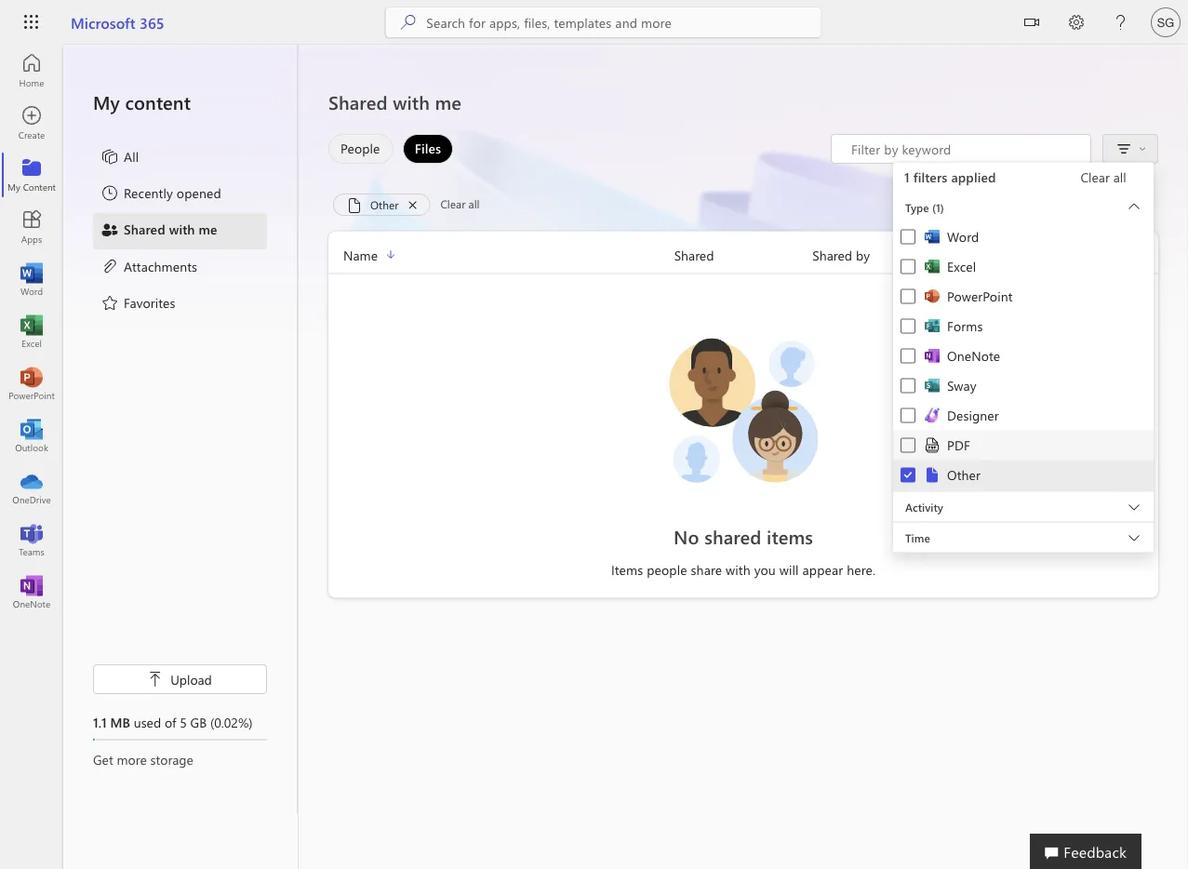Task type: vqa. For each thing, say whether or not it's contained in the screenshot.
Activity dropdown button
yes



Task type: locate. For each thing, give the bounding box(es) containing it.
other
[[371, 197, 399, 212], [948, 466, 981, 484]]

here.
[[847, 561, 876, 579]]

shared by button
[[813, 244, 952, 266]]

1 vertical spatial other
[[948, 466, 981, 484]]

shared
[[705, 524, 762, 549]]

feedback
[[1064, 842, 1128, 862]]

menu inside my content left pane navigation 'navigation'
[[93, 140, 267, 322]]

mb
[[110, 714, 130, 731]]

activity
[[952, 246, 995, 263], [906, 500, 944, 514]]

1 vertical spatial clear all
[[441, 196, 480, 211]]

1 vertical spatial clear
[[441, 196, 466, 211]]

all
[[1114, 169, 1127, 186], [469, 196, 480, 211]]

excel
[[948, 258, 977, 275]]

1 horizontal spatial with
[[393, 90, 430, 115]]

favorites element
[[101, 293, 176, 315]]

1 horizontal spatial all
[[1114, 169, 1127, 186]]

with up files
[[393, 90, 430, 115]]

1 vertical spatial shared with me
[[124, 221, 218, 238]]

shared
[[329, 90, 388, 115], [124, 221, 165, 238], [675, 246, 714, 263], [813, 246, 853, 263]]

other down pdf
[[948, 466, 981, 484]]

navigation
[[0, 45, 63, 618]]

0 horizontal spatial clear
[[441, 196, 466, 211]]

1 horizontal spatial me
[[435, 90, 462, 115]]

shared with me down recently opened 'element'
[[124, 221, 218, 238]]

1 horizontal spatial activity
[[952, 246, 995, 263]]

1 horizontal spatial menu
[[894, 222, 1155, 491]]

0 horizontal spatial shared with me
[[124, 221, 218, 238]]

all down  dropdown button
[[1114, 169, 1127, 186]]

other inside checkbox item
[[948, 466, 981, 484]]

(1)
[[933, 200, 945, 215]]

activity up time at right
[[906, 500, 944, 514]]

shared by
[[813, 246, 870, 263]]

teams image
[[22, 531, 41, 549]]

content
[[125, 90, 191, 115]]

clear down files tab
[[441, 196, 466, 211]]

storage
[[150, 751, 194, 768]]

all element
[[101, 147, 139, 169]]

0 vertical spatial clear all
[[1081, 169, 1127, 186]]

shared inside menu
[[124, 221, 165, 238]]

word image
[[22, 270, 41, 289]]

recently
[[124, 184, 173, 201]]

with left you
[[726, 561, 751, 579]]

tab list
[[324, 134, 458, 164]]

microsoft 365 banner
[[0, 0, 1189, 48]]

clear all button down 
[[1060, 162, 1149, 192]]

designer
[[948, 407, 1000, 424]]

activity down word
[[952, 246, 995, 263]]

status
[[831, 134, 1092, 164]]

powerpoint checkbox item
[[894, 282, 1155, 311]]

0 horizontal spatial with
[[169, 221, 195, 238]]

clear all down  dropdown button
[[1081, 169, 1127, 186]]

0 vertical spatial clear all button
[[1060, 162, 1149, 192]]

by
[[856, 246, 870, 263]]

2 vertical spatial with
[[726, 561, 751, 579]]

1 vertical spatial activity
[[906, 500, 944, 514]]

me up files
[[435, 90, 462, 115]]

1 horizontal spatial shared with me
[[329, 90, 462, 115]]

items
[[767, 524, 814, 549]]

0 horizontal spatial other
[[371, 197, 399, 212]]

time
[[906, 530, 931, 545]]

1 horizontal spatial clear all button
[[1060, 162, 1149, 192]]

shared with me up files
[[329, 90, 462, 115]]

with down recently opened
[[169, 221, 195, 238]]

me down opened
[[199, 221, 218, 238]]

attachments element
[[101, 257, 198, 279]]

(0.02%)
[[210, 714, 253, 731]]

0 horizontal spatial menu
[[93, 140, 267, 322]]

favorites
[[124, 294, 176, 311]]

other up name
[[371, 197, 399, 212]]

1 vertical spatial me
[[199, 221, 218, 238]]

clear
[[1081, 169, 1111, 186], [441, 196, 466, 211]]

0 vertical spatial clear
[[1081, 169, 1111, 186]]

of
[[165, 714, 176, 731]]

shared with me inside my content left pane navigation 'navigation'
[[124, 221, 218, 238]]

clear all
[[1081, 169, 1127, 186], [441, 196, 480, 211]]

1 filters applied
[[905, 169, 997, 186]]

clear down  dropdown button
[[1081, 169, 1111, 186]]

items people share with you will appear here. status
[[536, 561, 952, 580]]

0 horizontal spatial clear all button
[[435, 194, 486, 216]]

create image
[[22, 114, 41, 132]]

0 horizontal spatial all
[[469, 196, 480, 211]]

excel image
[[22, 322, 41, 341]]

0 vertical spatial activity
[[952, 246, 995, 263]]

all up name button
[[469, 196, 480, 211]]

menu
[[93, 140, 267, 322], [894, 222, 1155, 491]]

with inside menu
[[169, 221, 195, 238]]

recently opened
[[124, 184, 221, 201]]

empty state icon image
[[660, 326, 828, 494]]


[[1140, 145, 1147, 153]]

1 horizontal spatial clear all
[[1081, 169, 1127, 186]]

my content image
[[22, 166, 41, 184]]

365
[[140, 12, 165, 32]]

get
[[93, 751, 113, 768]]

me
[[435, 90, 462, 115], [199, 221, 218, 238]]

with
[[393, 90, 430, 115], [169, 221, 195, 238], [726, 561, 751, 579]]

type (1) button
[[894, 192, 1155, 222]]

1 horizontal spatial clear
[[1081, 169, 1111, 186]]

0 horizontal spatial activity
[[906, 500, 944, 514]]

 button
[[1010, 0, 1055, 48]]

upload
[[171, 671, 212, 688]]

clear all button down files tab
[[435, 194, 486, 216]]

name button
[[329, 244, 675, 266]]

pdf
[[948, 437, 971, 454]]

my content
[[93, 90, 191, 115]]

share
[[691, 561, 723, 579]]

attachments
[[124, 257, 198, 274]]

clear for the bottom clear all button
[[441, 196, 466, 211]]

feedback button
[[1031, 834, 1142, 870]]

activity inside column header
[[952, 246, 995, 263]]

0 vertical spatial other
[[371, 197, 399, 212]]

1.1
[[93, 714, 107, 731]]

0 horizontal spatial clear all
[[441, 196, 480, 211]]

other checkbox item
[[894, 459, 1155, 491]]

 upload
[[148, 671, 212, 688]]

outlook image
[[22, 426, 41, 445]]

None search field
[[386, 7, 822, 37]]

clear all down files tab
[[441, 196, 480, 211]]

forms checkbox item
[[894, 311, 1155, 341]]

5
[[180, 714, 187, 731]]

activity for activity, column 4 of 4 column header on the top of page
[[952, 246, 995, 263]]

clear all button
[[1060, 162, 1149, 192], [435, 194, 486, 216]]

2 horizontal spatial with
[[726, 561, 751, 579]]

you
[[755, 561, 776, 579]]

used
[[134, 714, 161, 731]]

menu containing all
[[93, 140, 267, 322]]

row
[[329, 244, 1159, 274]]

onenote image
[[22, 583, 41, 601]]

1 horizontal spatial other
[[948, 466, 981, 484]]

shared with me
[[329, 90, 462, 115], [124, 221, 218, 238]]

0 horizontal spatial me
[[199, 221, 218, 238]]

menu containing word
[[894, 222, 1155, 491]]

will
[[780, 561, 799, 579]]

files tab
[[398, 134, 458, 164]]

activity inside dropdown button
[[906, 500, 944, 514]]

shared with me element
[[101, 220, 218, 242]]

1 vertical spatial with
[[169, 221, 195, 238]]

me inside shared with me element
[[199, 221, 218, 238]]



Task type: describe. For each thing, give the bounding box(es) containing it.
pdf checkbox item
[[894, 430, 1155, 461]]

people
[[341, 140, 380, 157]]

clear for right clear all button
[[1081, 169, 1111, 186]]

row containing name
[[329, 244, 1159, 274]]

with inside status
[[726, 561, 751, 579]]

recently opened element
[[101, 184, 221, 206]]

items
[[612, 561, 644, 579]]

items people share with you will appear here.
[[612, 561, 876, 579]]

activity for activity dropdown button
[[906, 500, 944, 514]]

files
[[415, 140, 442, 157]]

Filter by keyword text field
[[850, 140, 1082, 158]]


[[148, 672, 163, 687]]

0 vertical spatial me
[[435, 90, 462, 115]]

type (1)
[[906, 200, 945, 215]]

1 vertical spatial all
[[469, 196, 480, 211]]

name
[[344, 246, 378, 263]]

apps image
[[22, 218, 41, 236]]

appear
[[803, 561, 844, 579]]

onedrive image
[[22, 479, 41, 497]]

word
[[948, 228, 980, 245]]

powerpoint image
[[22, 374, 41, 393]]

excel checkbox item
[[894, 252, 1155, 282]]

my content left pane navigation navigation
[[63, 45, 298, 814]]

microsoft 365
[[71, 12, 165, 32]]

0 vertical spatial shared with me
[[329, 90, 462, 115]]

forms
[[948, 317, 984, 335]]

designer checkbox item
[[894, 401, 1155, 431]]

onenote
[[948, 347, 1001, 365]]

shared button
[[675, 244, 813, 266]]


[[1025, 15, 1040, 30]]

 button
[[1110, 136, 1153, 162]]

sway
[[948, 377, 977, 394]]

no
[[674, 524, 700, 549]]

opened
[[177, 184, 221, 201]]

onenote checkbox item
[[894, 341, 1155, 371]]

other button
[[333, 194, 431, 220]]

no shared items status
[[536, 524, 952, 550]]

tab list containing people
[[324, 134, 458, 164]]

activity button
[[894, 492, 1155, 522]]

sway checkbox item
[[894, 371, 1155, 401]]

1
[[905, 169, 910, 186]]

1.1 mb used of 5 gb (0.02%)
[[93, 714, 253, 731]]

people tab
[[324, 134, 398, 164]]

filters
[[914, 169, 948, 186]]

Search box. Suggestions appear as you type. search field
[[427, 7, 822, 37]]

microsoft
[[71, 12, 136, 32]]

shared inside button
[[675, 246, 714, 263]]

all
[[124, 148, 139, 165]]

type
[[906, 200, 930, 215]]

gb
[[190, 714, 207, 731]]

get more storage
[[93, 751, 194, 768]]

activity, column 4 of 4 column header
[[952, 244, 1159, 266]]

no shared items
[[674, 524, 814, 549]]

time button
[[894, 523, 1155, 553]]

0 vertical spatial with
[[393, 90, 430, 115]]

my
[[93, 90, 120, 115]]

1 vertical spatial clear all button
[[435, 194, 486, 216]]

more
[[117, 751, 147, 768]]

word checkbox item
[[894, 222, 1155, 252]]

people
[[647, 561, 688, 579]]

sg
[[1158, 15, 1175, 29]]

powerpoint
[[948, 288, 1013, 305]]

applied
[[952, 169, 997, 186]]

get more storage button
[[93, 750, 267, 769]]

other inside button
[[371, 197, 399, 212]]

home image
[[22, 61, 41, 80]]

sg button
[[1144, 0, 1189, 45]]

0 vertical spatial all
[[1114, 169, 1127, 186]]

shared inside button
[[813, 246, 853, 263]]



